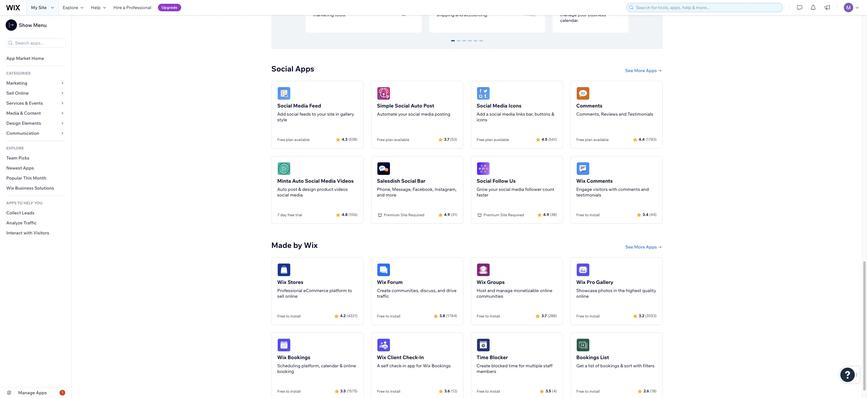 Task type: describe. For each thing, give the bounding box(es) containing it.
an
[[452, 1, 457, 6]]

free plan available for media
[[278, 137, 310, 142]]

to for wix stores
[[286, 314, 290, 319]]

your inside grow your customer base with these powerful marketing tools.
[[325, 1, 334, 6]]

bar
[[418, 178, 426, 184]]

popular this month
[[6, 175, 46, 181]]

media inside social follow us grow your social media follower count faster
[[512, 187, 525, 192]]

visitors
[[594, 187, 608, 192]]

powerful
[[335, 6, 354, 12]]

manage inside get booked for your services, create events and manage your business calendar.
[[561, 12, 577, 17]]

explore
[[63, 5, 78, 10]]

day
[[281, 213, 287, 217]]

filters
[[644, 363, 655, 369]]

media inside social media icons add a social media links bar, buttons & icons
[[503, 111, 515, 117]]

create for wix forum
[[377, 288, 391, 294]]

time blocker logo image
[[477, 339, 490, 352]]

shipping
[[437, 12, 455, 17]]

post
[[424, 102, 435, 109]]

(38)
[[551, 212, 557, 217]]

professional for stores
[[278, 288, 303, 294]]

3.5 for wix bookings
[[341, 389, 346, 394]]

required for 4.9 (31)
[[409, 213, 425, 217]]

more for social apps
[[635, 68, 646, 73]]

free for wix stores
[[278, 314, 285, 319]]

your inside the create an online store and manage your inventory, shipping and accounting.
[[455, 6, 464, 12]]

wix forum logo image
[[377, 263, 391, 277]]

post
[[288, 187, 298, 192]]

free to install for in
[[377, 389, 401, 394]]

install down the "testimonials"
[[590, 213, 600, 217]]

simple social auto post automate your social media posting
[[377, 102, 451, 117]]

market
[[16, 56, 31, 61]]

bookings list logo image
[[577, 339, 590, 352]]

explore
[[6, 146, 24, 151]]

in inside social media feed add social feeds to your site in gallery style
[[336, 111, 340, 117]]

style
[[278, 117, 287, 123]]

gallery
[[341, 111, 354, 117]]

see for made by wix
[[626, 244, 634, 250]]

free for bookings list
[[577, 389, 585, 394]]

4.5 (561)
[[542, 137, 557, 142]]

social inside simple social auto post automate your social media posting
[[409, 111, 420, 117]]

calendar
[[321, 363, 339, 369]]

(4)
[[553, 389, 557, 394]]

accounting.
[[464, 12, 488, 17]]

get inside get booked for your services, create events and manage your business calendar.
[[561, 1, 568, 6]]

install for in
[[390, 389, 401, 394]]

create for time blocker
[[477, 363, 491, 369]]

links
[[516, 111, 526, 117]]

free to install for and
[[477, 314, 501, 319]]

your inside simple social auto post automate your social media posting
[[399, 111, 408, 117]]

newest
[[6, 165, 22, 171]]

free down icons at the top right of the page
[[477, 137, 485, 142]]

to for wix forum
[[386, 314, 390, 319]]

comments
[[619, 187, 641, 192]]

& inside media & content link
[[20, 110, 23, 116]]

4.9 for 4.9 (31)
[[445, 212, 450, 217]]

social up social media feed logo on the left top of the page
[[272, 64, 294, 73]]

3.7 for wix groups
[[542, 314, 547, 319]]

services & events
[[6, 100, 43, 106]]

for inside get booked for your services, create events and manage your business calendar.
[[586, 1, 591, 6]]

install for platform,
[[291, 389, 301, 394]]

your down booked
[[578, 12, 587, 17]]

(1784)
[[446, 314, 458, 319]]

comments comments, reviews and testimonials
[[577, 102, 654, 117]]

sell online category icon image
[[508, 0, 538, 19]]

for inside time blocker create blocked time for multiple staff members
[[519, 363, 525, 369]]

reviews
[[602, 111, 618, 117]]

simple
[[377, 102, 394, 109]]

sell
[[6, 90, 14, 96]]

inventory,
[[465, 6, 485, 12]]

check-
[[390, 363, 403, 369]]

premium site required for 4.9 (31)
[[384, 213, 425, 217]]

free for comments
[[577, 137, 585, 142]]

marketing
[[6, 80, 27, 86]]

customer
[[335, 1, 355, 6]]

social media feed logo image
[[278, 87, 291, 100]]

count
[[543, 187, 555, 192]]

comments,
[[577, 111, 601, 117]]

install for communities,
[[390, 314, 401, 319]]

members
[[477, 369, 497, 375]]

business
[[15, 185, 34, 191]]

blocker
[[490, 354, 508, 361]]

pro
[[587, 279, 596, 285]]

available for social
[[394, 137, 410, 142]]

required for 4.9 (38)
[[509, 213, 525, 217]]

wix client check-in logo image
[[377, 339, 391, 352]]

booking
[[278, 369, 294, 375]]

and right store
[[483, 1, 490, 6]]

media inside media & content link
[[6, 110, 19, 116]]

my site
[[31, 5, 47, 10]]

(12)
[[451, 389, 458, 394]]

to inside social media feed add social feeds to your site in gallery style
[[312, 111, 316, 117]]

media inside minta auto social media videos auto post & design product videos social media
[[290, 192, 303, 198]]

with inside grow your customer base with these powerful marketing tools.
[[313, 6, 322, 12]]

4
[[475, 40, 477, 46]]

social inside social follow us grow your social media follower count faster
[[499, 187, 511, 192]]

online inside wix groups host and manage monetizable online communities
[[540, 288, 553, 294]]

icons
[[509, 102, 522, 109]]

popular this month link
[[0, 173, 72, 183]]

and inside wix comments engage visitors with comments and testimonials
[[642, 187, 649, 192]]

(31)
[[451, 212, 458, 217]]

stores
[[288, 279, 304, 285]]

wix client check-in a self check-in app for wix bookings
[[377, 354, 451, 369]]

groups
[[487, 279, 505, 285]]

categories
[[6, 71, 31, 76]]

social media icons add a social media links bar, buttons & icons
[[477, 102, 555, 123]]

& inside bookings list get a list of bookings & sort with filters
[[621, 363, 624, 369]]

grow your customer base with these powerful marketing tools.
[[313, 1, 366, 17]]

to for wix pro gallery
[[586, 314, 589, 319]]

2.6 (18)
[[644, 389, 657, 394]]

3.8 (1784)
[[440, 314, 458, 319]]

online inside the create an online store and manage your inventory, shipping and accounting.
[[458, 1, 470, 6]]

see for social apps
[[626, 68, 634, 73]]

salesdish social bar phone, message, facebook, instagram, and more
[[377, 178, 457, 198]]

4.8 (106)
[[342, 212, 358, 217]]

wix forum create communities, discuss, and drive traffic
[[377, 279, 457, 299]]

app market home link
[[0, 53, 72, 63]]

Search apps... field
[[13, 39, 64, 47]]

analyze traffic link
[[0, 218, 72, 228]]

social inside minta auto social media videos auto post & design product videos social media
[[278, 192, 289, 198]]

bookings list get a list of bookings & sort with filters
[[577, 354, 655, 369]]

4.2
[[340, 314, 346, 319]]

app
[[408, 363, 416, 369]]

and inside salesdish social bar phone, message, facebook, instagram, and more
[[377, 192, 385, 198]]

free for wix pro gallery
[[577, 314, 585, 319]]

wix down in
[[423, 363, 431, 369]]

by
[[294, 241, 303, 250]]

upgrade button
[[158, 4, 181, 11]]

4.9 (38)
[[544, 212, 557, 217]]

to for wix bookings
[[286, 389, 290, 394]]

and inside wix forum create communities, discuss, and drive traffic
[[438, 288, 446, 294]]

drive
[[447, 288, 457, 294]]

social inside minta auto social media videos auto post & design product videos social media
[[305, 178, 320, 184]]

help
[[91, 5, 101, 10]]

monetizable
[[514, 288, 539, 294]]

3.7 for simple social auto post
[[445, 137, 450, 142]]

bookings
[[601, 363, 620, 369]]

free for wix client check-in
[[377, 389, 385, 394]]

& inside wix bookings scheduling platform, calendar & online booking
[[340, 363, 343, 369]]

wix comments logo image
[[577, 162, 590, 175]]

to for bookings list
[[586, 389, 589, 394]]

bookings inside wix bookings scheduling platform, calendar & online booking
[[288, 354, 311, 361]]

minta auto social media videos auto post & design product videos social media
[[278, 178, 354, 198]]

hire a professional
[[114, 5, 151, 10]]

manage apps
[[18, 390, 47, 396]]

3 free plan available from the left
[[477, 137, 510, 142]]

help button
[[87, 0, 110, 15]]

the
[[619, 288, 626, 294]]

for inside wix client check-in a self check-in app for wix bookings
[[417, 363, 422, 369]]

my
[[31, 5, 38, 10]]

wix stores professional ecommerce platform to sell online
[[278, 279, 352, 299]]

free to install for ecommerce
[[278, 314, 301, 319]]

bar,
[[527, 111, 534, 117]]

auto inside simple social auto post automate your social media posting
[[411, 102, 423, 109]]

see more apps for social apps
[[626, 68, 658, 73]]

social inside social media feed add social feeds to your site in gallery style
[[287, 111, 299, 117]]

(3053)
[[646, 314, 657, 319]]

ecommerce
[[304, 288, 329, 294]]

to for wix groups
[[486, 314, 489, 319]]

salesdish social bar logo image
[[377, 162, 391, 175]]

online inside wix bookings scheduling platform, calendar & online booking
[[344, 363, 356, 369]]

professional for a
[[126, 5, 151, 10]]

a inside bookings list get a list of bookings & sort with filters
[[585, 363, 588, 369]]

(1783)
[[646, 137, 657, 142]]

online inside wix pro gallery showcase photos in the highest quality online
[[577, 294, 589, 299]]

& inside minta auto social media videos auto post & design product videos social media
[[299, 187, 301, 192]]

team picks
[[6, 155, 29, 161]]

minta auto social media videos logo image
[[278, 162, 291, 175]]

interact with visitors
[[6, 230, 49, 236]]

social follow us logo image
[[477, 162, 490, 175]]

sell online link
[[0, 88, 72, 98]]

wix pro gallery showcase photos in the highest quality online
[[577, 279, 657, 299]]



Task type: locate. For each thing, give the bounding box(es) containing it.
3.8
[[440, 314, 446, 319]]

1 premium from the left
[[384, 213, 400, 217]]

0 vertical spatial comments
[[577, 102, 603, 109]]

3 available from the left
[[494, 137, 510, 142]]

add inside social media feed add social feeds to your site in gallery style
[[278, 111, 286, 117]]

sell online
[[6, 90, 29, 96]]

0 vertical spatial professional
[[126, 5, 151, 10]]

to for wix client check-in
[[386, 389, 390, 394]]

free to install for communities,
[[377, 314, 401, 319]]

2 vertical spatial a
[[585, 363, 588, 369]]

wix business solutions link
[[0, 183, 72, 193]]

1 horizontal spatial required
[[509, 213, 525, 217]]

3.5 left (4)
[[546, 389, 552, 394]]

wix inside wix stores professional ecommerce platform to sell online
[[278, 279, 287, 285]]

show
[[19, 22, 32, 28]]

2 premium site required from the left
[[484, 213, 525, 217]]

with down traffic
[[24, 230, 32, 236]]

see more apps button for social apps
[[626, 68, 663, 73]]

1 more from the top
[[635, 68, 646, 73]]

free
[[278, 137, 285, 142], [377, 137, 385, 142], [477, 137, 485, 142], [577, 137, 585, 142], [577, 213, 585, 217], [278, 314, 285, 319], [377, 314, 385, 319], [477, 314, 485, 319], [577, 314, 585, 319], [278, 389, 285, 394], [377, 389, 385, 394], [477, 389, 485, 394], [577, 389, 585, 394]]

popular
[[6, 175, 22, 181]]

in inside wix client check-in a self check-in app for wix bookings
[[403, 363, 407, 369]]

install
[[590, 213, 600, 217], [291, 314, 301, 319], [390, 314, 401, 319], [490, 314, 501, 319], [590, 314, 600, 319], [291, 389, 301, 394], [390, 389, 401, 394], [490, 389, 501, 394], [590, 389, 600, 394]]

& up the design elements
[[20, 110, 23, 116]]

to down traffic
[[386, 314, 390, 319]]

2 premium from the left
[[484, 213, 500, 217]]

communities
[[477, 294, 504, 299]]

comments up visitors
[[587, 178, 613, 184]]

site for 4.9 (38)
[[501, 213, 508, 217]]

list
[[589, 363, 595, 369]]

more for made by wix
[[635, 244, 646, 250]]

grow inside social follow us grow your social media follower count faster
[[477, 187, 488, 192]]

and inside comments comments, reviews and testimonials
[[619, 111, 627, 117]]

to
[[312, 111, 316, 117], [586, 213, 589, 217], [348, 288, 352, 294], [286, 314, 290, 319], [386, 314, 390, 319], [486, 314, 489, 319], [586, 314, 589, 319], [286, 389, 290, 394], [386, 389, 390, 394], [486, 389, 489, 394], [586, 389, 589, 394]]

1 4.9 from the left
[[445, 212, 450, 217]]

0 horizontal spatial premium
[[384, 213, 400, 217]]

1 vertical spatial create
[[377, 288, 391, 294]]

manage down booked
[[561, 12, 577, 17]]

with right visitors
[[609, 187, 618, 192]]

wix inside wix groups host and manage monetizable online communities
[[477, 279, 486, 285]]

add inside social media icons add a social media links bar, buttons & icons
[[477, 111, 486, 117]]

(538)
[[349, 137, 358, 142]]

free right (4)
[[577, 389, 585, 394]]

0 horizontal spatial create
[[377, 288, 391, 294]]

1 vertical spatial comments
[[587, 178, 613, 184]]

social inside social media icons add a social media links bar, buttons & icons
[[490, 111, 502, 117]]

solutions
[[35, 185, 54, 191]]

auto down minta
[[278, 187, 287, 192]]

manage
[[437, 6, 454, 12], [561, 12, 577, 17], [497, 288, 513, 294]]

wix stores logo image
[[278, 263, 291, 277]]

install down showcase
[[590, 314, 600, 319]]

see more apps
[[626, 68, 658, 73], [626, 244, 658, 250]]

1 right "manage apps"
[[62, 391, 63, 395]]

a left list at right bottom
[[585, 363, 588, 369]]

traffic
[[377, 294, 389, 299]]

site down message,
[[401, 213, 408, 217]]

social right simple
[[395, 102, 410, 109]]

wix groups logo image
[[477, 263, 490, 277]]

media inside social media icons add a social media links bar, buttons & icons
[[493, 102, 508, 109]]

wix for pro
[[577, 279, 586, 285]]

your up marketing
[[325, 1, 334, 6]]

comments inside wix comments engage visitors with comments and testimonials
[[587, 178, 613, 184]]

available for media
[[295, 137, 310, 142]]

3.7
[[445, 137, 450, 142], [542, 314, 547, 319]]

1 vertical spatial get
[[577, 363, 584, 369]]

wix right 'by'
[[304, 241, 318, 250]]

social right automate
[[409, 111, 420, 117]]

0
[[452, 40, 455, 46]]

0 vertical spatial create
[[437, 1, 451, 6]]

0 horizontal spatial get
[[561, 1, 568, 6]]

1 vertical spatial professional
[[278, 288, 303, 294]]

services
[[6, 100, 24, 106]]

free for wix bookings
[[278, 389, 285, 394]]

get inside bookings list get a list of bookings & sort with filters
[[577, 363, 584, 369]]

with inside wix comments engage visitors with comments and testimonials
[[609, 187, 618, 192]]

1 horizontal spatial professional
[[278, 288, 303, 294]]

wix up host
[[477, 279, 486, 285]]

free for simple social auto post
[[377, 137, 385, 142]]

wix left pro
[[577, 279, 586, 285]]

site for 4.9 (31)
[[401, 213, 408, 217]]

design
[[6, 120, 21, 126]]

create
[[437, 1, 451, 6], [377, 288, 391, 294], [477, 363, 491, 369]]

1 free plan available from the left
[[278, 137, 310, 142]]

and left drive
[[438, 288, 446, 294]]

1 horizontal spatial premium site required
[[484, 213, 525, 217]]

& right buttons
[[552, 111, 555, 117]]

5
[[480, 40, 483, 46]]

premium for 4.9 (38)
[[484, 213, 500, 217]]

bookings up '3.6'
[[432, 363, 451, 369]]

wix for forum
[[377, 279, 387, 285]]

wix up engage
[[577, 178, 586, 184]]

time blocker create blocked time for multiple staff members
[[477, 354, 553, 375]]

required
[[409, 213, 425, 217], [509, 213, 525, 217]]

wix bookings scheduling platform, calendar & online booking
[[278, 354, 356, 375]]

a inside social media icons add a social media links bar, buttons & icons
[[487, 111, 489, 117]]

social down the social follow us logo
[[477, 178, 492, 184]]

plan for media
[[286, 137, 294, 142]]

0 vertical spatial 3.7
[[445, 137, 450, 142]]

1 vertical spatial see more apps
[[626, 244, 658, 250]]

0 vertical spatial 1
[[458, 40, 460, 46]]

free plan available down icons at the top right of the page
[[477, 137, 510, 142]]

0 horizontal spatial a
[[123, 5, 125, 10]]

and down groups
[[488, 288, 496, 294]]

to up wix bookings logo
[[286, 314, 290, 319]]

create down "time"
[[477, 363, 491, 369]]

free down style
[[278, 137, 285, 142]]

marketing category icon image
[[384, 0, 414, 19]]

create inside the create an online store and manage your inventory, shipping and accounting.
[[437, 1, 451, 6]]

4 free plan available from the left
[[577, 137, 609, 142]]

1 see more apps from the top
[[626, 68, 658, 73]]

picks
[[18, 155, 29, 161]]

2 horizontal spatial in
[[614, 288, 618, 294]]

4.3
[[342, 137, 348, 142]]

online right calendar
[[344, 363, 356, 369]]

1 horizontal spatial auto
[[292, 178, 304, 184]]

2 3.5 from the left
[[546, 389, 552, 394]]

0 vertical spatial see more apps button
[[626, 68, 663, 73]]

product
[[317, 187, 334, 192]]

social
[[272, 64, 294, 73], [278, 102, 292, 109], [395, 102, 410, 109], [477, 102, 492, 109], [305, 178, 320, 184], [402, 178, 416, 184], [477, 178, 492, 184]]

0 vertical spatial auto
[[411, 102, 423, 109]]

add
[[278, 111, 286, 117], [477, 111, 486, 117]]

0 vertical spatial in
[[336, 111, 340, 117]]

and down an
[[456, 12, 463, 17]]

0 horizontal spatial add
[[278, 111, 286, 117]]

3 plan from the left
[[486, 137, 493, 142]]

manage left inventory,
[[437, 6, 454, 12]]

1 vertical spatial in
[[614, 288, 618, 294]]

1 horizontal spatial add
[[477, 111, 486, 117]]

free to install for showcase
[[577, 314, 600, 319]]

media down post
[[421, 111, 434, 117]]

see more apps button for made by wix
[[626, 244, 663, 250]]

create inside time blocker create blocked time for multiple staff members
[[477, 363, 491, 369]]

2 see more apps button from the top
[[626, 244, 663, 250]]

wix up scheduling
[[278, 354, 287, 361]]

1 horizontal spatial for
[[519, 363, 525, 369]]

0 horizontal spatial professional
[[126, 5, 151, 10]]

1 vertical spatial auto
[[292, 178, 304, 184]]

to inside wix stores professional ecommerce platform to sell online
[[348, 288, 352, 294]]

photos
[[599, 288, 613, 294]]

and right events
[[608, 6, 616, 12]]

add down social media feed logo on the left top of the page
[[278, 111, 286, 117]]

bookings up scheduling
[[288, 354, 311, 361]]

your down follow
[[489, 187, 498, 192]]

0 vertical spatial get
[[561, 1, 568, 6]]

install down of
[[590, 389, 600, 394]]

2 vertical spatial in
[[403, 363, 407, 369]]

a right 'hire'
[[123, 5, 125, 10]]

interact with visitors link
[[0, 228, 72, 238]]

wix inside wix pro gallery showcase photos in the highest quality online
[[577, 279, 586, 285]]

3
[[469, 40, 471, 46]]

media inside minta auto social media videos auto post & design product videos social media
[[321, 178, 336, 184]]

4.9 for 4.9 (38)
[[544, 212, 550, 217]]

free for time blocker
[[477, 389, 485, 394]]

& left events
[[25, 100, 28, 106]]

2.6
[[644, 389, 650, 394]]

free to install
[[577, 213, 600, 217], [278, 314, 301, 319], [377, 314, 401, 319], [477, 314, 501, 319], [577, 314, 600, 319], [278, 389, 301, 394], [377, 389, 401, 394], [477, 389, 501, 394], [577, 389, 600, 394]]

media up product
[[321, 178, 336, 184]]

in
[[336, 111, 340, 117], [614, 288, 618, 294], [403, 363, 407, 369]]

install for blocked
[[490, 389, 501, 394]]

premium for 4.9 (31)
[[384, 213, 400, 217]]

apps for manage apps
[[36, 390, 47, 396]]

1 horizontal spatial 3.7
[[542, 314, 547, 319]]

get left list at right bottom
[[577, 363, 584, 369]]

comments logo image
[[577, 87, 590, 100]]

site down social follow us grow your social media follower count faster
[[501, 213, 508, 217]]

for right time
[[519, 363, 525, 369]]

social inside social media feed add social feeds to your site in gallery style
[[278, 102, 292, 109]]

feeds
[[300, 111, 311, 117]]

wix for bookings
[[278, 354, 287, 361]]

free plan available for social
[[377, 137, 410, 142]]

free to install for blocked
[[477, 389, 501, 394]]

free down comments, at the right top
[[577, 137, 585, 142]]

plan for social
[[386, 137, 394, 142]]

videos
[[335, 187, 348, 192]]

professional down 'stores'
[[278, 288, 303, 294]]

collect leads link
[[0, 208, 72, 218]]

apps to help you
[[6, 201, 42, 206]]

1 horizontal spatial a
[[487, 111, 489, 117]]

3.4
[[643, 212, 649, 217]]

and right 'reviews'
[[619, 111, 627, 117]]

1 vertical spatial grow
[[477, 187, 488, 192]]

media left "icons"
[[493, 102, 508, 109]]

plan down comments, at the right top
[[586, 137, 593, 142]]

apps for newest apps
[[23, 165, 34, 171]]

in right site
[[336, 111, 340, 117]]

1 see from the top
[[626, 68, 634, 73]]

2 free plan available from the left
[[377, 137, 410, 142]]

0 horizontal spatial premium site required
[[384, 213, 425, 217]]

3.7 (53)
[[445, 137, 458, 142]]

add for social media icons
[[477, 111, 486, 117]]

3.6
[[445, 389, 450, 394]]

available down feeds
[[295, 137, 310, 142]]

social media feed add social feeds to your site in gallery style
[[278, 102, 354, 123]]

2 available from the left
[[394, 137, 410, 142]]

services & events link
[[0, 98, 72, 108]]

for right app
[[417, 363, 422, 369]]

wix for comments
[[577, 178, 586, 184]]

bookings
[[288, 354, 311, 361], [577, 354, 600, 361], [432, 363, 451, 369]]

& inside services & events link
[[25, 100, 28, 106]]

2 horizontal spatial a
[[585, 363, 588, 369]]

1 vertical spatial 1
[[62, 391, 63, 395]]

2 horizontal spatial bookings
[[577, 354, 600, 361]]

free for wix groups
[[477, 314, 485, 319]]

1 horizontal spatial 4.9
[[544, 212, 550, 217]]

2 horizontal spatial for
[[586, 1, 591, 6]]

3.5 for time blocker
[[546, 389, 552, 394]]

install down communities,
[[390, 314, 401, 319]]

faster
[[477, 192, 489, 198]]

4 available from the left
[[594, 137, 609, 142]]

0 vertical spatial grow
[[313, 1, 324, 6]]

message,
[[392, 187, 412, 192]]

0 vertical spatial a
[[123, 5, 125, 10]]

buttons
[[535, 111, 551, 117]]

apps for social apps
[[295, 64, 315, 73]]

(18)
[[651, 389, 657, 394]]

install for a
[[590, 389, 600, 394]]

online right monetizable
[[540, 288, 553, 294]]

to down booking
[[286, 389, 290, 394]]

premium
[[384, 213, 400, 217], [484, 213, 500, 217]]

media down us
[[512, 187, 525, 192]]

your right automate
[[399, 111, 408, 117]]

professional right 'hire'
[[126, 5, 151, 10]]

free plan available
[[278, 137, 310, 142], [377, 137, 410, 142], [477, 137, 510, 142], [577, 137, 609, 142]]

wix inside wix forum create communities, discuss, and drive traffic
[[377, 279, 387, 285]]

manage inside wix groups host and manage monetizable online communities
[[497, 288, 513, 294]]

and inside get booked for your services, create events and manage your business calendar.
[[608, 6, 616, 12]]

premium site required for 4.9 (38)
[[484, 213, 525, 217]]

social follow us grow your social media follower count faster
[[477, 178, 555, 198]]

2 plan from the left
[[386, 137, 394, 142]]

gallery
[[597, 279, 614, 285]]

add down social media icons logo
[[477, 111, 486, 117]]

2 add from the left
[[477, 111, 486, 117]]

2 4.9 from the left
[[544, 212, 550, 217]]

0 horizontal spatial manage
[[437, 6, 454, 12]]

2 horizontal spatial auto
[[411, 102, 423, 109]]

communication
[[6, 131, 40, 136]]

media down "icons"
[[503, 111, 515, 117]]

install for ecommerce
[[291, 314, 301, 319]]

media down minta
[[290, 192, 303, 198]]

2 horizontal spatial manage
[[561, 12, 577, 17]]

0 horizontal spatial site
[[38, 5, 47, 10]]

home
[[32, 56, 44, 61]]

1 vertical spatial 3.7
[[542, 314, 547, 319]]

free down traffic
[[377, 314, 385, 319]]

social right icons at the top right of the page
[[490, 111, 502, 117]]

free down showcase
[[577, 314, 585, 319]]

online inside wix stores professional ecommerce platform to sell online
[[285, 294, 298, 299]]

to for time blocker
[[486, 389, 489, 394]]

install down booking
[[291, 389, 301, 394]]

0 horizontal spatial auto
[[278, 187, 287, 192]]

testimonials
[[628, 111, 654, 117]]

bookings up list at right bottom
[[577, 354, 600, 361]]

1 horizontal spatial bookings
[[432, 363, 451, 369]]

1 premium site required from the left
[[384, 213, 425, 217]]

2 vertical spatial create
[[477, 363, 491, 369]]

get left booked
[[561, 1, 568, 6]]

available down social media icons add a social media links bar, buttons & icons
[[494, 137, 510, 142]]

7 day free trial
[[278, 213, 302, 217]]

free to install for a
[[577, 389, 600, 394]]

social inside simple social auto post automate your social media posting
[[395, 102, 410, 109]]

your inside social media feed add social feeds to your site in gallery style
[[317, 111, 327, 117]]

create inside wix forum create communities, discuss, and drive traffic
[[377, 288, 391, 294]]

your left site
[[317, 111, 327, 117]]

1 horizontal spatial create
[[437, 1, 451, 6]]

free to install down traffic
[[377, 314, 401, 319]]

media inside simple social auto post automate your social media posting
[[421, 111, 434, 117]]

analyze traffic
[[6, 220, 37, 226]]

in inside wix pro gallery showcase photos in the highest quality online
[[614, 288, 618, 294]]

to down communities
[[486, 314, 489, 319]]

get booked for your services, create events and manage your business calendar.
[[561, 1, 616, 23]]

available down automate
[[394, 137, 410, 142]]

0 horizontal spatial 3.5
[[341, 389, 346, 394]]

online right sell
[[285, 294, 298, 299]]

plan down automate
[[386, 137, 394, 142]]

upgrade
[[162, 5, 178, 10]]

0 horizontal spatial in
[[336, 111, 340, 117]]

free to install down 'members' at bottom
[[477, 389, 501, 394]]

your up business
[[592, 1, 602, 6]]

wix inside wix bookings scheduling platform, calendar & online booking
[[278, 354, 287, 361]]

1 horizontal spatial 3.5
[[546, 389, 552, 394]]

social down minta
[[278, 192, 289, 198]]

0 vertical spatial see
[[626, 68, 634, 73]]

0 horizontal spatial 3.7
[[445, 137, 450, 142]]

social inside salesdish social bar phone, message, facebook, instagram, and more
[[402, 178, 416, 184]]

wix bookings logo image
[[278, 339, 291, 352]]

bookings inside bookings list get a list of bookings & sort with filters
[[577, 354, 600, 361]]

free plan available down comments, at the right top
[[577, 137, 609, 142]]

marketing
[[313, 12, 334, 17]]

3.7 (288)
[[542, 314, 557, 319]]

social media icons logo image
[[477, 87, 490, 100]]

7
[[278, 213, 280, 217]]

4 plan from the left
[[586, 137, 593, 142]]

to down 'members' at bottom
[[486, 389, 489, 394]]

scheduling
[[278, 363, 301, 369]]

marketing link
[[0, 78, 72, 88]]

1 add from the left
[[278, 111, 286, 117]]

see more apps for made by wix
[[626, 244, 658, 250]]

free to install down self at the left of page
[[377, 389, 401, 394]]

0 horizontal spatial bookings
[[288, 354, 311, 361]]

3.5 left (1575)
[[341, 389, 346, 394]]

1 horizontal spatial grow
[[477, 187, 488, 192]]

premium down faster
[[484, 213, 500, 217]]

wix for stores
[[278, 279, 287, 285]]

tools.
[[335, 12, 346, 17]]

in left the
[[614, 288, 618, 294]]

manage inside the create an online store and manage your inventory, shipping and accounting.
[[437, 6, 454, 12]]

your inside social follow us grow your social media follower count faster
[[489, 187, 498, 192]]

collect
[[6, 210, 21, 216]]

1 horizontal spatial get
[[577, 363, 584, 369]]

(53)
[[451, 137, 458, 142]]

1 required from the left
[[409, 213, 425, 217]]

0 vertical spatial more
[[635, 68, 646, 73]]

0 horizontal spatial 4.9
[[445, 212, 450, 217]]

show menu
[[19, 22, 47, 28]]

free down the "testimonials"
[[577, 213, 585, 217]]

your left inventory,
[[455, 6, 464, 12]]

install for showcase
[[590, 314, 600, 319]]

and inside wix groups host and manage monetizable online communities
[[488, 288, 496, 294]]

& inside social media icons add a social media links bar, buttons & icons
[[552, 111, 555, 117]]

free to install down the "testimonials"
[[577, 213, 600, 217]]

social inside social media icons add a social media links bar, buttons & icons
[[477, 102, 492, 109]]

available for comments,
[[594, 137, 609, 142]]

interact
[[6, 230, 23, 236]]

team picks link
[[0, 153, 72, 163]]

0 horizontal spatial required
[[409, 213, 425, 217]]

2 see from the top
[[626, 244, 634, 250]]

wix for business
[[6, 185, 14, 191]]

1 vertical spatial more
[[635, 244, 646, 250]]

1 available from the left
[[295, 137, 310, 142]]

2 horizontal spatial create
[[477, 363, 491, 369]]

grow inside grow your customer base with these powerful marketing tools.
[[313, 1, 324, 6]]

1 vertical spatial see
[[626, 244, 634, 250]]

to down the "testimonials"
[[586, 213, 589, 217]]

plan for comments,
[[586, 137, 593, 142]]

free for social media feed
[[278, 137, 285, 142]]

social inside social follow us grow your social media follower count faster
[[477, 178, 492, 184]]

create left an
[[437, 1, 451, 6]]

time
[[509, 363, 518, 369]]

media inside social media feed add social feeds to your site in gallery style
[[293, 102, 308, 109]]

store
[[471, 1, 482, 6]]

1 plan from the left
[[286, 137, 294, 142]]

required down facebook,
[[409, 213, 425, 217]]

add for social media feed
[[278, 111, 286, 117]]

install for and
[[490, 314, 501, 319]]

wix inside wix comments engage visitors with comments and testimonials
[[577, 178, 586, 184]]

1 horizontal spatial manage
[[497, 288, 513, 294]]

free for wix forum
[[377, 314, 385, 319]]

1 horizontal spatial in
[[403, 363, 407, 369]]

a
[[377, 363, 380, 369]]

install down 'members' at bottom
[[490, 389, 501, 394]]

1 horizontal spatial site
[[401, 213, 408, 217]]

sort
[[625, 363, 633, 369]]

4.4 (1783)
[[639, 137, 657, 142]]

posting
[[435, 111, 451, 117]]

0 horizontal spatial 1
[[62, 391, 63, 395]]

wix pro gallery logo image
[[577, 263, 590, 277]]

media up design
[[6, 110, 19, 116]]

0 horizontal spatial for
[[417, 363, 422, 369]]

0 horizontal spatial grow
[[313, 1, 324, 6]]

1 vertical spatial a
[[487, 111, 489, 117]]

plan
[[286, 137, 294, 142], [386, 137, 394, 142], [486, 137, 493, 142], [586, 137, 593, 142]]

simple social auto post logo image
[[377, 87, 391, 100]]

more
[[386, 192, 397, 198]]

2 see more apps from the top
[[626, 244, 658, 250]]

with inside bookings list get a list of bookings & sort with filters
[[634, 363, 643, 369]]

2 horizontal spatial site
[[501, 213, 508, 217]]

month
[[33, 175, 46, 181]]

professional inside wix stores professional ecommerce platform to sell online
[[278, 288, 303, 294]]

free down 'members' at bottom
[[477, 389, 485, 394]]

communities,
[[392, 288, 420, 294]]

1 horizontal spatial 1
[[458, 40, 460, 46]]

menu
[[33, 22, 47, 28]]

elements
[[22, 120, 41, 126]]

free down a
[[377, 389, 385, 394]]

1 see more apps button from the top
[[626, 68, 663, 73]]

Search for tools, apps, help & more... field
[[635, 3, 782, 12]]

& right calendar
[[340, 363, 343, 369]]

1 3.5 from the left
[[341, 389, 346, 394]]

free plan available for comments,
[[577, 137, 609, 142]]

2 more from the top
[[635, 244, 646, 250]]

grow down the social follow us logo
[[477, 187, 488, 192]]

bookings inside wix client check-in a self check-in app for wix bookings
[[432, 363, 451, 369]]

communication link
[[0, 128, 72, 138]]

0 vertical spatial see more apps
[[626, 68, 658, 73]]

&
[[25, 100, 28, 106], [20, 110, 23, 116], [552, 111, 555, 117], [299, 187, 301, 192], [340, 363, 343, 369], [621, 363, 624, 369]]

free to install for platform,
[[278, 389, 301, 394]]

2 required from the left
[[509, 213, 525, 217]]

wix for client
[[377, 354, 387, 361]]

online down pro
[[577, 294, 589, 299]]

1 vertical spatial see more apps button
[[626, 244, 663, 250]]

2 vertical spatial auto
[[278, 187, 287, 192]]

design
[[302, 187, 316, 192]]

wix down popular
[[6, 185, 14, 191]]

1 horizontal spatial premium
[[484, 213, 500, 217]]

wix for groups
[[477, 279, 486, 285]]

media & content link
[[0, 108, 72, 118]]

comments inside comments comments, reviews and testimonials
[[577, 102, 603, 109]]

for right booked
[[586, 1, 591, 6]]

minta
[[278, 178, 291, 184]]



Task type: vqa. For each thing, say whether or not it's contained in the screenshot.
the middle Create
yes



